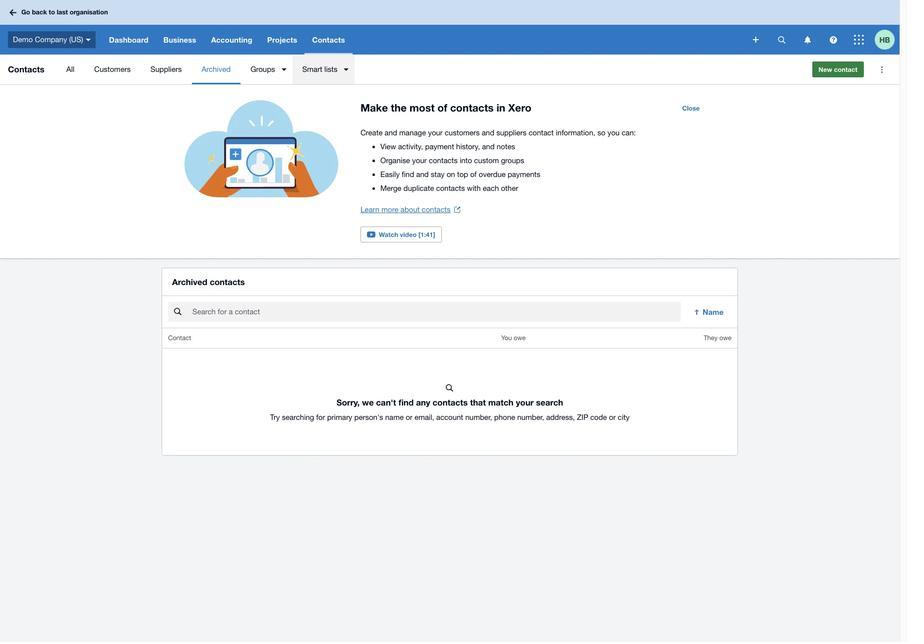 Task type: vqa. For each thing, say whether or not it's contained in the screenshot.
Goods at top
no



Task type: describe. For each thing, give the bounding box(es) containing it.
into
[[460, 156, 472, 165]]

about
[[401, 205, 420, 214]]

groups
[[501, 156, 524, 165]]

can't
[[376, 397, 396, 408]]

top
[[457, 170, 468, 179]]

easily find and stay on top of overdue payments
[[380, 170, 541, 179]]

hb
[[880, 35, 890, 44]]

notes
[[497, 142, 515, 151]]

learn
[[361, 205, 380, 214]]

city
[[618, 413, 630, 422]]

on
[[447, 170, 455, 179]]

search
[[536, 397, 563, 408]]

xero
[[508, 102, 532, 114]]

0 horizontal spatial of
[[438, 102, 447, 114]]

actions menu image
[[872, 60, 892, 79]]

customers
[[445, 128, 480, 137]]

accounting
[[211, 35, 252, 44]]

you
[[501, 334, 512, 342]]

sorry, we can't find any contacts that match your search
[[337, 397, 563, 408]]

they
[[704, 334, 718, 342]]

code
[[590, 413, 607, 422]]

contact list table element
[[162, 329, 738, 456]]

archived for archived
[[202, 65, 231, 73]]

back
[[32, 8, 47, 16]]

name button
[[687, 302, 732, 322]]

so
[[598, 128, 606, 137]]

name
[[385, 413, 404, 422]]

demo company (us)
[[13, 35, 83, 44]]

company
[[35, 35, 67, 44]]

primary
[[327, 413, 352, 422]]

account
[[436, 413, 463, 422]]

more
[[382, 205, 399, 214]]

activity,
[[398, 142, 423, 151]]

2 horizontal spatial svg image
[[804, 36, 811, 43]]

0 vertical spatial find
[[402, 170, 414, 179]]

suppliers
[[497, 128, 527, 137]]

and up view
[[385, 128, 397, 137]]

you
[[608, 128, 620, 137]]

archived contacts
[[172, 277, 245, 287]]

customers button
[[84, 55, 141, 84]]

contact inside button
[[834, 65, 858, 73]]

learn more about contacts link
[[361, 203, 461, 217]]

suppliers button
[[141, 55, 192, 84]]

manage
[[399, 128, 426, 137]]

video
[[400, 231, 417, 239]]

smart
[[302, 65, 322, 73]]

match
[[488, 397, 514, 408]]

name
[[703, 308, 724, 317]]

[1:41]
[[419, 231, 435, 239]]

merge
[[380, 184, 402, 192]]

you owe
[[501, 334, 526, 342]]

contacts button
[[305, 25, 353, 55]]

all button
[[56, 55, 84, 84]]

view
[[380, 142, 396, 151]]

menu containing all
[[56, 55, 804, 84]]

person's
[[354, 413, 383, 422]]

the
[[391, 102, 407, 114]]

try
[[270, 413, 280, 422]]

svg image inside demo company (us) popup button
[[86, 39, 91, 41]]

easily
[[380, 170, 400, 179]]

new contact
[[819, 65, 858, 73]]

contact
[[168, 334, 191, 342]]

customers
[[94, 65, 131, 73]]

1 vertical spatial of
[[470, 170, 477, 179]]

dashboard link
[[102, 25, 156, 55]]

dashboard
[[109, 35, 149, 44]]

create
[[361, 128, 383, 137]]

projects
[[267, 35, 297, 44]]

new
[[819, 65, 833, 73]]

svg image inside the go back to last organisation link
[[9, 9, 16, 16]]

zip
[[577, 413, 588, 422]]

that
[[470, 397, 486, 408]]

1 vertical spatial contacts
[[8, 64, 44, 74]]

hb button
[[875, 25, 900, 55]]

information,
[[556, 128, 596, 137]]

suppliers
[[151, 65, 182, 73]]

phone
[[494, 413, 515, 422]]

in
[[497, 102, 506, 114]]

lists
[[324, 65, 338, 73]]

1 horizontal spatial your
[[428, 128, 443, 137]]



Task type: locate. For each thing, give the bounding box(es) containing it.
1 number, from the left
[[465, 413, 492, 422]]

0 horizontal spatial svg image
[[9, 9, 16, 16]]

go back to last organisation
[[21, 8, 108, 16]]

contact right suppliers
[[529, 128, 554, 137]]

1 horizontal spatial of
[[470, 170, 477, 179]]

learn more about contacts
[[361, 205, 451, 214]]

accounting button
[[204, 25, 260, 55]]

contact right "new"
[[834, 65, 858, 73]]

other
[[501, 184, 518, 192]]

history,
[[456, 142, 480, 151]]

0 vertical spatial archived
[[202, 65, 231, 73]]

2 number, from the left
[[517, 413, 544, 422]]

go
[[21, 8, 30, 16]]

0 horizontal spatial contacts
[[8, 64, 44, 74]]

navigation
[[102, 25, 746, 55]]

owe for they owe
[[720, 334, 732, 342]]

archived for archived contacts
[[172, 277, 207, 287]]

watch video [1:41] button
[[361, 227, 442, 243]]

contacts inside dropdown button
[[312, 35, 345, 44]]

0 vertical spatial contact
[[834, 65, 858, 73]]

business
[[163, 35, 196, 44]]

2 owe from the left
[[720, 334, 732, 342]]

your down activity,
[[412, 156, 427, 165]]

your right match
[[516, 397, 534, 408]]

groups
[[251, 65, 275, 73]]

1 vertical spatial your
[[412, 156, 427, 165]]

of
[[438, 102, 447, 114], [470, 170, 477, 179]]

groups button
[[241, 55, 292, 84]]

svg image
[[854, 35, 864, 45], [778, 36, 786, 43], [830, 36, 837, 43], [753, 37, 759, 43]]

to
[[49, 8, 55, 16]]

smart lists button
[[292, 55, 355, 84]]

or
[[406, 413, 413, 422], [609, 413, 616, 422]]

number, down search
[[517, 413, 544, 422]]

banner
[[0, 0, 900, 55]]

archived button
[[192, 55, 241, 84]]

(us)
[[69, 35, 83, 44]]

new contact button
[[812, 62, 864, 77]]

watch
[[379, 231, 398, 239]]

of right top
[[470, 170, 477, 179]]

and left suppliers
[[482, 128, 494, 137]]

0 vertical spatial contacts
[[312, 35, 345, 44]]

most
[[410, 102, 435, 114]]

close button
[[676, 100, 706, 116]]

duplicate
[[404, 184, 434, 192]]

or left city
[[609, 413, 616, 422]]

1 vertical spatial archived
[[172, 277, 207, 287]]

each
[[483, 184, 499, 192]]

number, down that
[[465, 413, 492, 422]]

owe right you
[[514, 334, 526, 342]]

0 vertical spatial of
[[438, 102, 447, 114]]

your inside contact list table "element"
[[516, 397, 534, 408]]

watch video [1:41]
[[379, 231, 435, 239]]

owe right they
[[720, 334, 732, 342]]

custom
[[474, 156, 499, 165]]

0 vertical spatial your
[[428, 128, 443, 137]]

find inside contact list table "element"
[[399, 397, 414, 408]]

contacts
[[450, 102, 494, 114], [429, 156, 458, 165], [436, 184, 465, 192], [422, 205, 451, 214], [210, 277, 245, 287], [433, 397, 468, 408]]

try searching for primary person's name or email, account number, phone number, address, zip code or city
[[270, 413, 630, 422]]

find up duplicate
[[402, 170, 414, 179]]

your up payment
[[428, 128, 443, 137]]

organise your contacts into custom groups
[[380, 156, 524, 165]]

0 horizontal spatial number,
[[465, 413, 492, 422]]

0 horizontal spatial or
[[406, 413, 413, 422]]

contacts inside learn more about contacts link
[[422, 205, 451, 214]]

1 horizontal spatial owe
[[720, 334, 732, 342]]

go back to last organisation link
[[6, 4, 114, 21]]

1 horizontal spatial number,
[[517, 413, 544, 422]]

and up duplicate
[[416, 170, 429, 179]]

for
[[316, 413, 325, 422]]

and up custom
[[482, 142, 495, 151]]

can:
[[622, 128, 636, 137]]

navigation containing dashboard
[[102, 25, 746, 55]]

create and manage your customers and suppliers contact information, so you can:
[[361, 128, 636, 137]]

close
[[682, 104, 700, 112]]

make the most of contacts in xero
[[361, 102, 532, 114]]

we
[[362, 397, 374, 408]]

owe for you owe
[[514, 334, 526, 342]]

business button
[[156, 25, 204, 55]]

Search for a contact field
[[191, 303, 681, 322]]

sorry,
[[337, 397, 360, 408]]

any
[[416, 397, 430, 408]]

payments
[[508, 170, 541, 179]]

contacts inside contact list table "element"
[[433, 397, 468, 408]]

payment
[[425, 142, 454, 151]]

find left "any" at the left bottom of page
[[399, 397, 414, 408]]

1 horizontal spatial contacts
[[312, 35, 345, 44]]

demo
[[13, 35, 33, 44]]

merge duplicate contacts with each other
[[380, 184, 518, 192]]

stay
[[431, 170, 445, 179]]

of right most at the top of the page
[[438, 102, 447, 114]]

they owe
[[704, 334, 732, 342]]

or right name in the bottom of the page
[[406, 413, 413, 422]]

1 horizontal spatial or
[[609, 413, 616, 422]]

1 owe from the left
[[514, 334, 526, 342]]

navigation inside banner
[[102, 25, 746, 55]]

menu
[[56, 55, 804, 84]]

contacts
[[312, 35, 345, 44], [8, 64, 44, 74]]

organisation
[[70, 8, 108, 16]]

smart lists
[[302, 65, 338, 73]]

1 vertical spatial contact
[[529, 128, 554, 137]]

contacts up lists
[[312, 35, 345, 44]]

overdue
[[479, 170, 506, 179]]

0 horizontal spatial owe
[[514, 334, 526, 342]]

svg image
[[9, 9, 16, 16], [804, 36, 811, 43], [86, 39, 91, 41]]

projects button
[[260, 25, 305, 55]]

searching
[[282, 413, 314, 422]]

1 horizontal spatial svg image
[[86, 39, 91, 41]]

demo company (us) button
[[0, 25, 102, 55]]

2 or from the left
[[609, 413, 616, 422]]

2 vertical spatial your
[[516, 397, 534, 408]]

banner containing hb
[[0, 0, 900, 55]]

all
[[66, 65, 74, 73]]

make
[[361, 102, 388, 114]]

contact
[[834, 65, 858, 73], [529, 128, 554, 137]]

smart lists menu item
[[292, 55, 355, 84]]

contacts down demo
[[8, 64, 44, 74]]

2 horizontal spatial your
[[516, 397, 534, 408]]

0 horizontal spatial your
[[412, 156, 427, 165]]

0 horizontal spatial contact
[[529, 128, 554, 137]]

1 or from the left
[[406, 413, 413, 422]]

archived inside button
[[202, 65, 231, 73]]

1 horizontal spatial contact
[[834, 65, 858, 73]]

last
[[57, 8, 68, 16]]

1 vertical spatial find
[[399, 397, 414, 408]]

email,
[[415, 413, 434, 422]]



